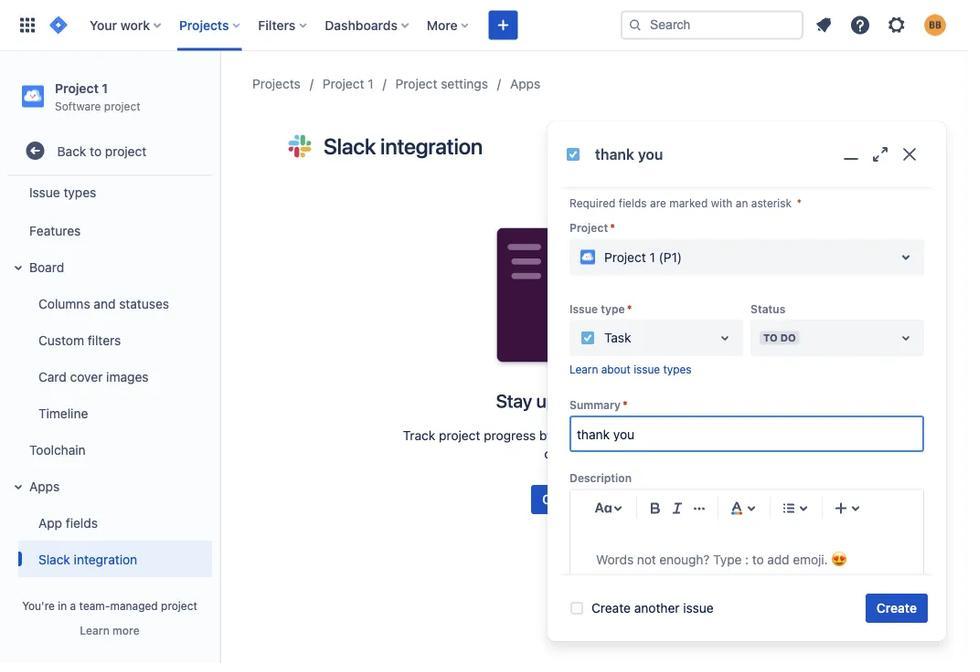 Task type: locate. For each thing, give the bounding box(es) containing it.
banner containing your work
[[0, 0, 968, 51]]

1 down dashboards dropdown button
[[368, 76, 374, 91]]

2 create from the left
[[877, 601, 917, 616]]

create inside button
[[877, 601, 917, 616]]

work
[[120, 17, 150, 32]]

board
[[29, 259, 64, 275]]

fields for app
[[66, 515, 98, 530]]

0 vertical spatial issue
[[29, 184, 60, 200]]

and
[[94, 296, 116, 311]]

integration
[[74, 552, 137, 567]]

columns and statuses
[[38, 296, 169, 311]]

0 vertical spatial project
[[104, 99, 140, 112]]

project inside project 1 link
[[322, 76, 364, 91]]

cover
[[70, 369, 103, 384]]

1 left (p1) on the top right of the page
[[650, 249, 655, 264]]

summary *
[[569, 398, 628, 411]]

project 1 (p1)
[[604, 249, 682, 264]]

custom
[[38, 333, 84, 348]]

1 up the back to project
[[102, 80, 108, 96]]

1 vertical spatial apps
[[29, 479, 60, 494]]

description
[[569, 472, 632, 485]]

project for project 1 (p1)
[[604, 249, 646, 264]]

project right software
[[104, 99, 140, 112]]

1 for project 1 software project
[[102, 80, 108, 96]]

fields
[[619, 197, 647, 209], [66, 515, 98, 530]]

0 horizontal spatial create
[[591, 601, 631, 616]]

expand image
[[7, 476, 29, 498]]

discard & close image
[[899, 144, 921, 165]]

issue
[[29, 184, 60, 200], [569, 302, 598, 315]]

custom filters
[[38, 333, 121, 348]]

open image left to
[[714, 327, 736, 349]]

*
[[797, 197, 802, 209], [610, 221, 615, 234], [627, 302, 632, 315], [623, 398, 628, 411]]

0 horizontal spatial learn
[[80, 624, 110, 637]]

create
[[591, 601, 631, 616], [877, 601, 917, 616]]

0 horizontal spatial fields
[[66, 515, 98, 530]]

project
[[322, 76, 364, 91], [396, 76, 437, 91], [55, 80, 99, 96], [569, 221, 608, 234], [604, 249, 646, 264]]

1 vertical spatial issue
[[683, 601, 714, 616]]

1 horizontal spatial learn
[[569, 363, 598, 375]]

open image up open image
[[895, 246, 917, 268]]

task
[[604, 330, 631, 345]]

jira software image
[[48, 14, 69, 36]]

learn more
[[80, 624, 140, 637]]

1 inside project 1 software project
[[102, 80, 108, 96]]

board button
[[7, 249, 212, 285]]

learn about issue types
[[569, 363, 692, 375]]

project left settings
[[396, 76, 437, 91]]

apps right settings
[[510, 76, 540, 91]]

sidebar navigation image
[[199, 73, 239, 110]]

issue types
[[29, 184, 96, 200]]

open image for project 1 (p1)
[[895, 246, 917, 268]]

1 vertical spatial open image
[[714, 327, 736, 349]]

1 vertical spatial projects
[[252, 76, 301, 91]]

issue right another
[[683, 601, 714, 616]]

1 for project 1 (p1)
[[650, 249, 655, 264]]

project inside project 1 software project
[[104, 99, 140, 112]]

* right type
[[627, 302, 632, 315]]

0 horizontal spatial open image
[[714, 327, 736, 349]]

fields left are
[[619, 197, 647, 209]]

project right the to
[[105, 143, 147, 158]]

slack
[[38, 552, 70, 567]]

apps
[[510, 76, 540, 91], [29, 479, 60, 494]]

group containing issue types
[[4, 20, 212, 583]]

projects for projects link
[[252, 76, 301, 91]]

to
[[90, 143, 102, 158]]

learn more button
[[80, 623, 140, 638]]

1 horizontal spatial 1
[[368, 76, 374, 91]]

1 horizontal spatial fields
[[619, 197, 647, 209]]

learn left about
[[569, 363, 598, 375]]

primary element
[[11, 0, 621, 51]]

issue right about
[[634, 363, 660, 375]]

1 horizontal spatial open image
[[895, 246, 917, 268]]

0 horizontal spatial types
[[63, 184, 96, 200]]

types down back
[[63, 184, 96, 200]]

issue up features
[[29, 184, 60, 200]]

project down dashboards
[[322, 76, 364, 91]]

0 vertical spatial open image
[[895, 246, 917, 268]]

banner
[[0, 0, 968, 51]]

None text field
[[571, 417, 922, 450]]

Description - Main content area, start typing to enter text. text field
[[596, 549, 898, 571]]

1 vertical spatial issue
[[569, 302, 598, 315]]

0 vertical spatial projects
[[179, 17, 229, 32]]

projects up "sidebar navigation" image
[[179, 17, 229, 32]]

0 horizontal spatial 1
[[102, 80, 108, 96]]

your
[[90, 17, 117, 32]]

open image
[[895, 246, 917, 268], [714, 327, 736, 349]]

bold ⌘b image
[[644, 497, 666, 519]]

1
[[368, 76, 374, 91], [102, 80, 108, 96], [650, 249, 655, 264]]

project down project *
[[604, 249, 646, 264]]

0 vertical spatial issue
[[634, 363, 660, 375]]

issue left type
[[569, 302, 598, 315]]

your profile and settings image
[[924, 14, 946, 36]]

minimize image
[[840, 144, 862, 165]]

issue types link
[[7, 172, 212, 212]]

dashboards
[[325, 17, 398, 32]]

project for project *
[[569, 221, 608, 234]]

Search field
[[621, 11, 804, 40]]

projects right "sidebar navigation" image
[[252, 76, 301, 91]]

another
[[634, 601, 680, 616]]

your work
[[90, 17, 150, 32]]

(p1)
[[659, 249, 682, 264]]

0 vertical spatial fields
[[619, 197, 647, 209]]

1 vertical spatial types
[[663, 363, 692, 375]]

lists image
[[778, 497, 800, 519]]

go full screen image
[[869, 144, 891, 165]]

types right about
[[663, 363, 692, 375]]

learn for learn about issue types
[[569, 363, 598, 375]]

project inside project 1 software project
[[55, 80, 99, 96]]

group
[[4, 20, 212, 583]]

1 horizontal spatial issue
[[569, 302, 598, 315]]

1 horizontal spatial create
[[877, 601, 917, 616]]

a
[[70, 600, 76, 612]]

filters button
[[253, 11, 314, 40]]

fields right the app
[[66, 515, 98, 530]]

0 vertical spatial learn
[[569, 363, 598, 375]]

1 vertical spatial learn
[[80, 624, 110, 637]]

project for project 1 software project
[[55, 80, 99, 96]]

issue
[[634, 363, 660, 375], [683, 601, 714, 616]]

required
[[569, 197, 616, 209]]

0 horizontal spatial projects
[[179, 17, 229, 32]]

2 horizontal spatial 1
[[650, 249, 655, 264]]

project down required
[[569, 221, 608, 234]]

card
[[38, 369, 67, 384]]

0 horizontal spatial issue
[[29, 184, 60, 200]]

timeline
[[38, 406, 88, 421]]

project right managed
[[161, 600, 197, 612]]

1 horizontal spatial issue
[[683, 601, 714, 616]]

fields inside group
[[66, 515, 98, 530]]

help image
[[849, 14, 871, 36]]

0 horizontal spatial issue
[[634, 363, 660, 375]]

types
[[63, 184, 96, 200], [663, 363, 692, 375]]

learn about issue types link
[[569, 363, 692, 375]]

card cover images
[[38, 369, 149, 384]]

card cover images link
[[18, 359, 212, 395]]

project 1 link
[[322, 73, 374, 95]]

app fields link
[[18, 505, 212, 541]]

toolchain link
[[7, 432, 212, 468]]

projects
[[179, 17, 229, 32], [252, 76, 301, 91]]

learn down team-
[[80, 624, 110, 637]]

in
[[58, 600, 67, 612]]

status
[[750, 302, 785, 315]]

issue inside "link"
[[29, 184, 60, 200]]

features link
[[7, 212, 212, 249]]

1 vertical spatial fields
[[66, 515, 98, 530]]

create button
[[866, 594, 928, 623]]

apps up the app
[[29, 479, 60, 494]]

1 horizontal spatial apps
[[510, 76, 540, 91]]

1 for project 1
[[368, 76, 374, 91]]

0 vertical spatial types
[[63, 184, 96, 200]]

app fields
[[38, 515, 98, 530]]

notifications image
[[813, 14, 835, 36]]

* right the summary
[[623, 398, 628, 411]]

filters
[[258, 17, 296, 32]]

1 create from the left
[[591, 601, 631, 616]]

projects inside dropdown button
[[179, 17, 229, 32]]

project for project 1
[[322, 76, 364, 91]]

learn inside "learn more" button
[[80, 624, 110, 637]]

1 horizontal spatial projects
[[252, 76, 301, 91]]

create another issue
[[591, 601, 714, 616]]

0 horizontal spatial apps
[[29, 479, 60, 494]]

project *
[[569, 221, 615, 234]]

you
[[638, 145, 663, 163]]

project 1 software project
[[55, 80, 140, 112]]

project inside project settings link
[[396, 76, 437, 91]]

project up software
[[55, 80, 99, 96]]

* down required
[[610, 221, 615, 234]]

create for create another issue
[[591, 601, 631, 616]]



Task type: describe. For each thing, give the bounding box(es) containing it.
more formatting image
[[688, 497, 710, 519]]

appswitcher icon image
[[16, 14, 38, 36]]

summary
[[569, 398, 621, 411]]

2 vertical spatial project
[[161, 600, 197, 612]]

apps inside 'button'
[[29, 479, 60, 494]]

0 vertical spatial apps
[[510, 76, 540, 91]]

images
[[106, 369, 149, 384]]

jira software image
[[48, 14, 69, 36]]

timeline link
[[18, 395, 212, 432]]

italic ⌘i image
[[666, 497, 688, 519]]

thank you
[[595, 145, 663, 163]]

* right asterisk
[[797, 197, 802, 209]]

thank
[[595, 145, 634, 163]]

issue for issue types
[[29, 184, 60, 200]]

an
[[736, 197, 748, 209]]

1 horizontal spatial types
[[663, 363, 692, 375]]

learn for learn more
[[80, 624, 110, 637]]

settings
[[441, 76, 488, 91]]

project settings link
[[396, 73, 488, 95]]

thank you image
[[566, 147, 580, 162]]

software
[[55, 99, 101, 112]]

text styles image
[[592, 497, 614, 519]]

type
[[601, 302, 625, 315]]

more
[[113, 624, 140, 637]]

expand image
[[7, 257, 29, 279]]

your work button
[[84, 11, 168, 40]]

project settings
[[396, 76, 488, 91]]

project 1
[[322, 76, 374, 91]]

back
[[57, 143, 86, 158]]

more
[[427, 17, 458, 32]]

required fields are marked with an asterisk *
[[569, 197, 802, 209]]

filters
[[88, 333, 121, 348]]

back to project link
[[7, 133, 212, 169]]

asterisk
[[751, 197, 792, 209]]

managed
[[110, 600, 158, 612]]

team-
[[79, 600, 110, 612]]

projects button
[[174, 11, 247, 40]]

projects link
[[252, 73, 301, 95]]

issue for about
[[634, 363, 660, 375]]

more button
[[421, 11, 476, 40]]

apps link
[[510, 73, 540, 95]]

slack integration link
[[18, 541, 212, 578]]

about
[[601, 363, 631, 375]]

to do
[[763, 332, 796, 344]]

toolchain
[[29, 442, 86, 457]]

issue type *
[[569, 302, 632, 315]]

issue for another
[[683, 601, 714, 616]]

settings image
[[886, 14, 908, 36]]

columns and statuses link
[[18, 285, 212, 322]]

features
[[29, 223, 81, 238]]

search image
[[628, 18, 643, 32]]

dashboards button
[[319, 11, 416, 40]]

you're
[[22, 600, 55, 612]]

open image
[[895, 327, 917, 349]]

fields for required
[[619, 197, 647, 209]]

issue for issue type *
[[569, 302, 598, 315]]

to
[[763, 332, 778, 344]]

create for create
[[877, 601, 917, 616]]

do
[[780, 332, 796, 344]]

custom filters link
[[18, 322, 212, 359]]

slack integration
[[38, 552, 137, 567]]

are
[[650, 197, 666, 209]]

1 vertical spatial project
[[105, 143, 147, 158]]

with
[[711, 197, 733, 209]]

statuses
[[119, 296, 169, 311]]

app
[[38, 515, 62, 530]]

projects for projects dropdown button
[[179, 17, 229, 32]]

project for project settings
[[396, 76, 437, 91]]

apps button
[[7, 468, 212, 505]]

marked
[[669, 197, 708, 209]]

columns
[[38, 296, 90, 311]]

types inside "link"
[[63, 184, 96, 200]]

back to project
[[57, 143, 147, 158]]

open image for task
[[714, 327, 736, 349]]

you're in a team-managed project
[[22, 600, 197, 612]]

create image
[[492, 14, 514, 36]]



Task type: vqa. For each thing, say whether or not it's contained in the screenshot.
Teamz icon
no



